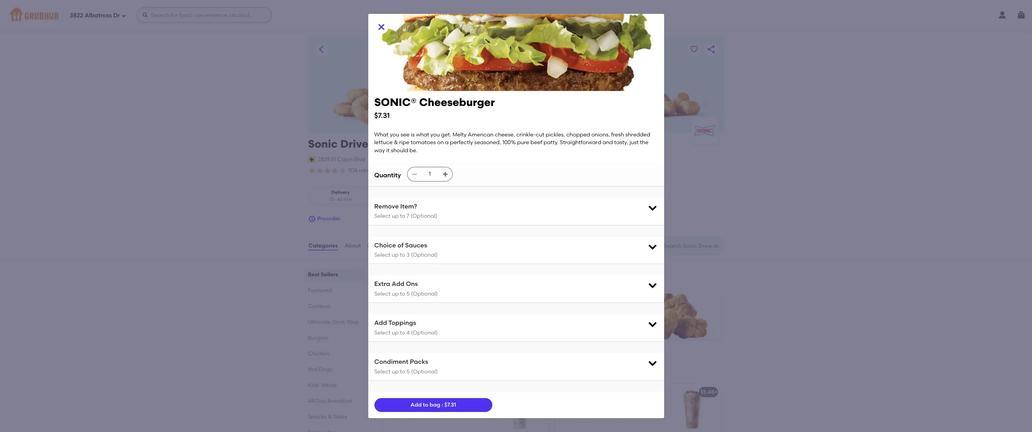 Task type: locate. For each thing, give the bounding box(es) containing it.
0 horizontal spatial $5.48 +
[[528, 389, 545, 395]]

2 select from the top
[[374, 252, 391, 258]]

(optional) down packs
[[411, 368, 438, 375]]

pickles,
[[546, 131, 565, 138]]

up down the toppings
[[392, 330, 399, 336]]

select for add
[[374, 330, 391, 336]]

or right chocolate on the right of page
[[603, 389, 609, 395]]

switch location button
[[369, 155, 410, 164]]

1 vanilla trick or treat blast from the top
[[387, 389, 456, 395]]

sellers inside best sellers tab
[[321, 271, 338, 278]]

min down 'delivery'
[[344, 196, 352, 202]]

0 horizontal spatial &
[[328, 414, 332, 420]]

sonic® up see
[[374, 96, 417, 109]]

featured inside featured tab
[[308, 287, 332, 294]]

74
[[424, 167, 430, 174]]

2 vertical spatial featured
[[381, 368, 401, 374]]

hot dogs tab
[[308, 365, 362, 374]]

0 horizontal spatial you
[[390, 131, 399, 138]]

0 horizontal spatial sellers
[[321, 271, 338, 278]]

quantity
[[374, 172, 401, 179]]

cheeseburger up the melty
[[419, 96, 495, 109]]

location
[[388, 156, 409, 163]]

2 5 from the top
[[407, 368, 410, 375]]

1 you from the left
[[390, 131, 399, 138]]

sellers up ons on the bottom
[[400, 269, 427, 279]]

1 + from the left
[[542, 389, 545, 395]]

(optional) inside remove item? select up to 7 (optional)
[[411, 213, 437, 219]]

select for remove
[[374, 213, 391, 219]]

crinkle-
[[517, 131, 536, 138]]

sellers up featured tab
[[321, 271, 338, 278]]

2 vertical spatial add
[[411, 402, 422, 408]]

select down extra
[[374, 291, 391, 297]]

beef
[[531, 139, 543, 146]]

a
[[445, 139, 449, 146]]

combos
[[308, 303, 331, 310]]

2 you from the left
[[431, 131, 440, 138]]

min inside delivery 25–40 min
[[344, 196, 352, 202]]

4 up from the top
[[392, 330, 399, 336]]

onions,
[[592, 131, 610, 138]]

7
[[407, 213, 409, 219]]

1 $5.48 from the left
[[528, 389, 542, 395]]

subscription pass image
[[308, 156, 316, 163]]

tasty,
[[615, 139, 629, 146]]

of
[[398, 242, 404, 249]]

cheeseburger
[[419, 96, 495, 109], [410, 314, 448, 321]]

featured down 4 on the bottom of page
[[381, 357, 417, 367]]

sonic® cheeseburger $7.31 down extra add ons select up to 5 (optional)
[[388, 314, 448, 330]]

&
[[394, 139, 398, 146], [328, 414, 332, 420]]

jumbo popcorn chicken® button
[[555, 294, 721, 340]]

sonic drive-in logo image
[[691, 117, 718, 144]]

best
[[381, 269, 398, 279], [308, 271, 320, 278]]

1 vertical spatial vanilla trick or treat blast
[[387, 400, 455, 406]]

2 vanilla trick or treat blast from the top
[[387, 400, 455, 406]]

best inside best sellers most ordered on grubhub
[[381, 269, 398, 279]]

$7.31 right :
[[445, 402, 456, 408]]

good food
[[394, 168, 418, 173]]

up for remove
[[392, 213, 399, 219]]

1 min from the left
[[344, 196, 352, 202]]

add left the toppings
[[374, 319, 387, 327]]

ultimate drink stop
[[308, 319, 359, 325]]

add toppings select up to 4 (optional)
[[374, 319, 438, 336]]

sonic® up 4 on the bottom of page
[[388, 314, 409, 321]]

(optional) right 4 on the bottom of page
[[411, 330, 438, 336]]

caret left icon image
[[317, 45, 326, 54]]

categories
[[309, 242, 338, 249]]

(optional) inside condiment packs select up to 5 (optional)
[[411, 368, 438, 375]]

0 horizontal spatial on
[[417, 280, 423, 287]]

(optional) for toppings
[[411, 330, 438, 336]]

1 select from the top
[[374, 213, 391, 219]]

item?
[[400, 203, 417, 210]]

cheeseburger down grubhub
[[410, 314, 448, 321]]

+
[[542, 389, 545, 395], [715, 389, 718, 395]]

2829
[[318, 156, 330, 163]]

up inside condiment packs select up to 5 (optional)
[[392, 368, 399, 375]]

jumbo popcorn chicken®
[[561, 314, 629, 321]]

5
[[407, 291, 410, 297], [407, 368, 410, 375]]

& left ripe
[[394, 139, 398, 146]]

all day breakfast tab
[[308, 397, 362, 405]]

featured up combos
[[308, 287, 332, 294]]

share icon image
[[707, 45, 716, 54]]

0 vertical spatial sonic® cheeseburger $7.31
[[374, 96, 495, 120]]

2 $5.48 + from the left
[[701, 389, 718, 395]]

svg image inside main navigation navigation
[[121, 13, 126, 18]]

add inside extra add ons select up to 5 (optional)
[[392, 280, 405, 288]]

$5.48 for chocolate trick or treat blast image
[[701, 389, 715, 395]]

$5.48
[[528, 389, 542, 395], [701, 389, 715, 395]]

choice
[[374, 242, 396, 249]]

to left 3
[[400, 252, 406, 258]]

stop
[[347, 319, 359, 325]]

star icon image
[[308, 167, 316, 175], [316, 167, 324, 175], [324, 167, 331, 175], [331, 167, 339, 175], [331, 167, 339, 175], [339, 167, 347, 175]]

sellers inside best sellers most ordered on grubhub
[[400, 269, 427, 279]]

5 down condiment
[[407, 368, 410, 375]]

to left 7
[[400, 213, 406, 219]]

up
[[392, 213, 399, 219], [392, 252, 399, 258], [392, 291, 399, 297], [392, 330, 399, 336], [392, 368, 399, 375]]

up inside "add toppings select up to 4 (optional)"
[[392, 330, 399, 336]]

0 vertical spatial add
[[392, 280, 405, 288]]

sonic® cheeseburger $7.31 up the "get." on the top of the page
[[374, 96, 495, 120]]

you left the "get." on the top of the page
[[431, 131, 440, 138]]

sellers for best sellers most ordered on grubhub
[[400, 269, 427, 279]]

1 horizontal spatial best
[[381, 269, 398, 279]]

reviews
[[368, 242, 389, 249]]

svg image
[[1017, 10, 1027, 20], [142, 12, 148, 18], [377, 22, 386, 32], [442, 171, 449, 177]]

tab
[[308, 429, 362, 432]]

chocolate trick or treat blast
[[560, 389, 639, 395]]

(optional) right 7
[[411, 213, 437, 219]]

add left bag
[[411, 402, 422, 408]]

1 vertical spatial featured
[[381, 357, 417, 367]]

to inside choice of sauces select up to 3 (optional)
[[400, 252, 406, 258]]

:
[[442, 402, 443, 408]]

0 horizontal spatial $5.48
[[528, 389, 542, 395]]

vanilla trick or treat blast
[[387, 389, 456, 395], [387, 400, 455, 406]]

2 horizontal spatial add
[[411, 402, 422, 408]]

on
[[437, 168, 443, 173]]

5 inside condiment packs select up to 5 (optional)
[[407, 368, 410, 375]]

0 horizontal spatial best
[[308, 271, 320, 278]]

chocolate
[[560, 389, 587, 395]]

to left 4 on the bottom of page
[[400, 330, 406, 336]]

chocolate trick or treat blast image
[[664, 384, 721, 432]]

5 up from the top
[[392, 368, 399, 375]]

straightforward
[[560, 139, 602, 146]]

trick right chocolate on the right of page
[[589, 389, 601, 395]]

trick
[[406, 389, 419, 395], [589, 389, 601, 395], [406, 400, 418, 406]]

add inside "add toppings select up to 4 (optional)"
[[374, 319, 387, 327]]

1 up from the top
[[392, 213, 399, 219]]

trick up add to bag : $7.31
[[406, 389, 419, 395]]

select inside condiment packs select up to 5 (optional)
[[374, 368, 391, 375]]

time
[[444, 168, 455, 173]]

select down the toppings
[[374, 330, 391, 336]]

ultimate
[[308, 319, 331, 325]]

sellers
[[400, 269, 427, 279], [321, 271, 338, 278]]

1 vertical spatial on
[[417, 280, 423, 287]]

you left see
[[390, 131, 399, 138]]

2829 el cajon blvd
[[318, 156, 365, 163]]

0 vertical spatial $7.31
[[374, 111, 390, 120]]

kids' meals tab
[[308, 381, 362, 389]]

1 horizontal spatial on
[[437, 139, 444, 146]]

search icon image
[[651, 241, 661, 251]]

0 vertical spatial &
[[394, 139, 398, 146]]

burgers tab
[[308, 334, 362, 342]]

option group
[[308, 186, 440, 206]]

2.0
[[388, 196, 394, 202]]

0 horizontal spatial +
[[542, 389, 545, 395]]

$7.31 up what
[[374, 111, 390, 120]]

(optional)
[[411, 213, 437, 219], [411, 252, 438, 258], [411, 291, 438, 297], [411, 330, 438, 336], [411, 368, 438, 375]]

up inside remove item? select up to 7 (optional)
[[392, 213, 399, 219]]

1 $5.48 + from the left
[[528, 389, 545, 395]]

2 up from the top
[[392, 252, 399, 258]]

or left bag
[[419, 400, 426, 406]]

1 vertical spatial add
[[374, 319, 387, 327]]

add
[[392, 280, 405, 288], [374, 319, 387, 327], [411, 402, 422, 408]]

1 horizontal spatial you
[[431, 131, 440, 138]]

preorder
[[317, 215, 341, 222]]

select inside "add toppings select up to 4 (optional)"
[[374, 330, 391, 336]]

featured inside featured featured
[[381, 368, 401, 374]]

featured for featured
[[308, 287, 332, 294]]

& left sides
[[328, 414, 332, 420]]

1 vertical spatial &
[[328, 414, 332, 420]]

to down ordered
[[400, 291, 406, 297]]

3 up from the top
[[392, 291, 399, 297]]

2.0 mi • 10–20 min
[[388, 196, 428, 202]]

up left 7
[[392, 213, 399, 219]]

preorder button
[[308, 212, 341, 226]]

1 horizontal spatial min
[[420, 196, 428, 202]]

0 vertical spatial vanilla trick or treat blast
[[387, 389, 456, 395]]

min
[[344, 196, 352, 202], [420, 196, 428, 202]]

trick left bag
[[406, 400, 418, 406]]

$7.31 left 4 on the bottom of page
[[388, 324, 400, 330]]

2 $5.48 from the left
[[701, 389, 715, 395]]

dr
[[113, 12, 120, 19]]

4 select from the top
[[374, 330, 391, 336]]

jumbo
[[561, 314, 579, 321]]

up down of
[[392, 252, 399, 258]]

add for add toppings
[[374, 319, 387, 327]]

1 horizontal spatial &
[[394, 139, 398, 146]]

1 horizontal spatial add
[[392, 280, 405, 288]]

$7.31
[[374, 111, 390, 120], [388, 324, 400, 330], [445, 402, 456, 408]]

to left bag
[[423, 402, 429, 408]]

0 horizontal spatial min
[[344, 196, 352, 202]]

0 horizontal spatial add
[[374, 319, 387, 327]]

0 vertical spatial vanilla
[[387, 389, 405, 395]]

1 vertical spatial 5
[[407, 368, 410, 375]]

featured down condiment
[[381, 368, 401, 374]]

on time delivery
[[437, 168, 473, 173]]

up down condiment
[[392, 368, 399, 375]]

ons
[[406, 280, 418, 288]]

choice of sauces select up to 3 (optional)
[[374, 242, 438, 258]]

remove item? select up to 7 (optional)
[[374, 203, 437, 219]]

combos tab
[[308, 302, 362, 310]]

(optional) down grubhub
[[411, 291, 438, 297]]

to down condiment
[[400, 368, 406, 375]]

1 vertical spatial vanilla
[[387, 400, 404, 406]]

vanilla trick or treat blast image
[[491, 384, 549, 432]]

select down condiment
[[374, 368, 391, 375]]

up down most
[[392, 291, 399, 297]]

best for best sellers
[[308, 271, 320, 278]]

$5.48 for vanilla trick or treat blast image in the bottom of the page
[[528, 389, 542, 395]]

add left ons on the bottom
[[392, 280, 405, 288]]

svg image
[[121, 13, 126, 18], [412, 171, 418, 177], [647, 202, 658, 213], [308, 215, 316, 223], [647, 241, 658, 252], [647, 280, 658, 291], [647, 319, 658, 330], [647, 358, 658, 369]]

Search Sonic Drive-In search field
[[663, 242, 722, 250]]

1 horizontal spatial sellers
[[400, 269, 427, 279]]

3 select from the top
[[374, 291, 391, 297]]

on right ordered
[[417, 280, 423, 287]]

1 horizontal spatial $5.48 +
[[701, 389, 718, 395]]

0 vertical spatial featured
[[308, 287, 332, 294]]

ratings
[[359, 167, 377, 174]]

treat
[[428, 389, 442, 395], [610, 389, 624, 395], [427, 400, 440, 406]]

(optional) down the sauces
[[411, 252, 438, 258]]

2 + from the left
[[715, 389, 718, 395]]

1 horizontal spatial $5.48
[[701, 389, 715, 395]]

5 select from the top
[[374, 368, 391, 375]]

•
[[403, 196, 405, 202]]

select down remove
[[374, 213, 391, 219]]

select
[[374, 213, 391, 219], [374, 252, 391, 258], [374, 291, 391, 297], [374, 330, 391, 336], [374, 368, 391, 375]]

breakfast
[[328, 398, 352, 404]]

5 down ons on the bottom
[[407, 291, 410, 297]]

$5.48 + for chocolate trick or treat blast image
[[701, 389, 718, 395]]

best up featured tab
[[308, 271, 320, 278]]

select down choice
[[374, 252, 391, 258]]

on left a
[[437, 139, 444, 146]]

4
[[407, 330, 410, 336]]

(optional) inside "add toppings select up to 4 (optional)"
[[411, 330, 438, 336]]

1 horizontal spatial +
[[715, 389, 718, 395]]

min right 10–20
[[420, 196, 428, 202]]

cheese,
[[495, 131, 515, 138]]

vanilla
[[387, 389, 405, 395], [387, 400, 404, 406]]

select inside remove item? select up to 7 (optional)
[[374, 213, 391, 219]]

switch location
[[369, 156, 409, 163]]

option group containing delivery 25–40 min
[[308, 186, 440, 206]]

+ for vanilla trick or treat blast image in the bottom of the page
[[542, 389, 545, 395]]

best up most
[[381, 269, 398, 279]]

featured featured
[[381, 357, 417, 374]]

best inside tab
[[308, 271, 320, 278]]

1 vertical spatial sonic® cheeseburger $7.31
[[388, 314, 448, 330]]

up for add
[[392, 330, 399, 336]]

reviews button
[[367, 232, 389, 260]]

extra add ons select up to 5 (optional)
[[374, 280, 438, 297]]

you
[[390, 131, 399, 138], [431, 131, 440, 138]]

1 5 from the top
[[407, 291, 410, 297]]

0 vertical spatial 5
[[407, 291, 410, 297]]

chicken tab
[[308, 350, 362, 358]]

0 vertical spatial on
[[437, 139, 444, 146]]

ripe
[[399, 139, 410, 146]]

to
[[400, 213, 406, 219], [400, 252, 406, 258], [400, 291, 406, 297], [400, 330, 406, 336], [400, 368, 406, 375], [423, 402, 429, 408]]

all
[[308, 398, 315, 404]]



Task type: vqa. For each thing, say whether or not it's contained in the screenshot.
the "American"
yes



Task type: describe. For each thing, give the bounding box(es) containing it.
ultimate drink stop tab
[[308, 318, 362, 326]]

& inside 'tab'
[[328, 414, 332, 420]]

1174
[[348, 167, 358, 174]]

in
[[373, 137, 383, 150]]

on inside the what you see is what you get. melty american cheese, crinkle-cut pickles, chopped onions, fresh shredded lettuce & ripe tomatoes on a perfectly seasoned, 100% pure beef patty. straightforward and tasty, just the way it should be.
[[437, 139, 444, 146]]

condiment
[[374, 358, 409, 365]]

2 vanilla from the top
[[387, 400, 404, 406]]

and
[[603, 139, 613, 146]]

way
[[374, 147, 385, 154]]

extra
[[374, 280, 390, 288]]

seasoned,
[[475, 139, 501, 146]]

bag
[[430, 402, 441, 408]]

what
[[416, 131, 429, 138]]

or up add to bag : $7.31
[[420, 389, 427, 395]]

(optional) inside extra add ons select up to 5 (optional)
[[411, 291, 438, 297]]

most
[[381, 280, 393, 287]]

snacks & sides tab
[[308, 413, 362, 421]]

chopped
[[567, 131, 590, 138]]

blvd
[[354, 156, 365, 163]]

Input item quantity number field
[[422, 167, 439, 181]]

shredded
[[626, 131, 651, 138]]

best for best sellers most ordered on grubhub
[[381, 269, 398, 279]]

to inside remove item? select up to 7 (optional)
[[400, 213, 406, 219]]

grubhub
[[425, 280, 448, 287]]

1 vertical spatial $7.31
[[388, 324, 400, 330]]

meals
[[322, 382, 337, 389]]

(optional) inside choice of sauces select up to 3 (optional)
[[411, 252, 438, 258]]

day
[[316, 398, 326, 404]]

sides
[[333, 414, 347, 420]]

snacks
[[308, 414, 327, 420]]

hot dogs
[[308, 366, 332, 373]]

sellers for best sellers
[[321, 271, 338, 278]]

0 vertical spatial sonic®
[[374, 96, 417, 109]]

3822 albatross dr
[[70, 12, 120, 19]]

main navigation navigation
[[0, 0, 1033, 30]]

3
[[407, 252, 410, 258]]

albatross
[[85, 12, 112, 19]]

sonic
[[308, 137, 338, 150]]

$5.48 + for vanilla trick or treat blast image in the bottom of the page
[[528, 389, 545, 395]]

up for condiment
[[392, 368, 399, 375]]

american
[[468, 131, 494, 138]]

sonic drive-in
[[308, 137, 383, 150]]

be.
[[410, 147, 418, 154]]

select for condiment
[[374, 368, 391, 375]]

+ for chocolate trick or treat blast image
[[715, 389, 718, 395]]

2829 el cajon blvd button
[[318, 155, 366, 164]]

on inside best sellers most ordered on grubhub
[[417, 280, 423, 287]]

cut
[[536, 131, 545, 138]]

to inside "add toppings select up to 4 (optional)"
[[400, 330, 406, 336]]

packs
[[410, 358, 428, 365]]

chicken
[[308, 350, 330, 357]]

popcorn
[[581, 314, 603, 321]]

patty.
[[544, 139, 559, 146]]

25–40
[[329, 196, 343, 202]]

add for add to bag
[[411, 402, 422, 408]]

tomatoes
[[411, 139, 436, 146]]

select inside extra add ons select up to 5 (optional)
[[374, 291, 391, 297]]

pure
[[517, 139, 529, 146]]

drink
[[332, 319, 346, 325]]

about button
[[344, 232, 361, 260]]

burgers
[[308, 335, 328, 341]]

1 vanilla from the top
[[387, 389, 405, 395]]

is
[[411, 131, 415, 138]]

save this restaurant image
[[690, 45, 699, 54]]

76
[[382, 167, 388, 174]]

2 min from the left
[[420, 196, 428, 202]]

(optional) for packs
[[411, 368, 438, 375]]

kids'
[[308, 382, 320, 389]]

(optional) for item?
[[411, 213, 437, 219]]

sauces
[[405, 242, 427, 249]]

up inside choice of sauces select up to 3 (optional)
[[392, 252, 399, 258]]

0 vertical spatial cheeseburger
[[419, 96, 495, 109]]

featured tab
[[308, 286, 362, 295]]

to inside condiment packs select up to 5 (optional)
[[400, 368, 406, 375]]

delivery 25–40 min
[[329, 190, 352, 202]]

the
[[640, 139, 649, 146]]

3822
[[70, 12, 83, 19]]

1 vertical spatial sonic®
[[388, 314, 409, 321]]

select inside choice of sauces select up to 3 (optional)
[[374, 252, 391, 258]]

up inside extra add ons select up to 5 (optional)
[[392, 291, 399, 297]]

& inside the what you see is what you get. melty american cheese, crinkle-cut pickles, chopped onions, fresh shredded lettuce & ripe tomatoes on a perfectly seasoned, 100% pure beef patty. straightforward and tasty, just the way it should be.
[[394, 139, 398, 146]]

toppings
[[389, 319, 416, 327]]

save this restaurant button
[[687, 42, 701, 56]]

best sellers
[[308, 271, 338, 278]]

2 vertical spatial $7.31
[[445, 402, 456, 408]]

hot
[[308, 366, 318, 373]]

switch
[[369, 156, 387, 163]]

snacks & sides
[[308, 414, 347, 420]]

chicken®
[[604, 314, 629, 321]]

el
[[332, 156, 336, 163]]

mi
[[396, 196, 401, 202]]

5 inside extra add ons select up to 5 (optional)
[[407, 291, 410, 297]]

to inside extra add ons select up to 5 (optional)
[[400, 291, 406, 297]]

100%
[[503, 139, 516, 146]]

svg image inside preorder button
[[308, 215, 316, 223]]

melty
[[453, 131, 467, 138]]

best sellers tab
[[308, 271, 362, 279]]

1 vertical spatial cheeseburger
[[410, 314, 448, 321]]

remove
[[374, 203, 399, 210]]

get.
[[441, 131, 452, 138]]

just
[[630, 139, 639, 146]]

lettuce
[[374, 139, 393, 146]]

what
[[374, 131, 389, 138]]

featured for featured featured
[[381, 357, 417, 367]]

fresh
[[612, 131, 624, 138]]

categories button
[[308, 232, 339, 260]]

cajon
[[337, 156, 353, 163]]

what you see is what you get. melty american cheese, crinkle-cut pickles, chopped onions, fresh shredded lettuce & ripe tomatoes on a perfectly seasoned, 100% pure beef patty. straightforward and tasty, just the way it should be.
[[374, 131, 652, 154]]

all day breakfast
[[308, 398, 352, 404]]



